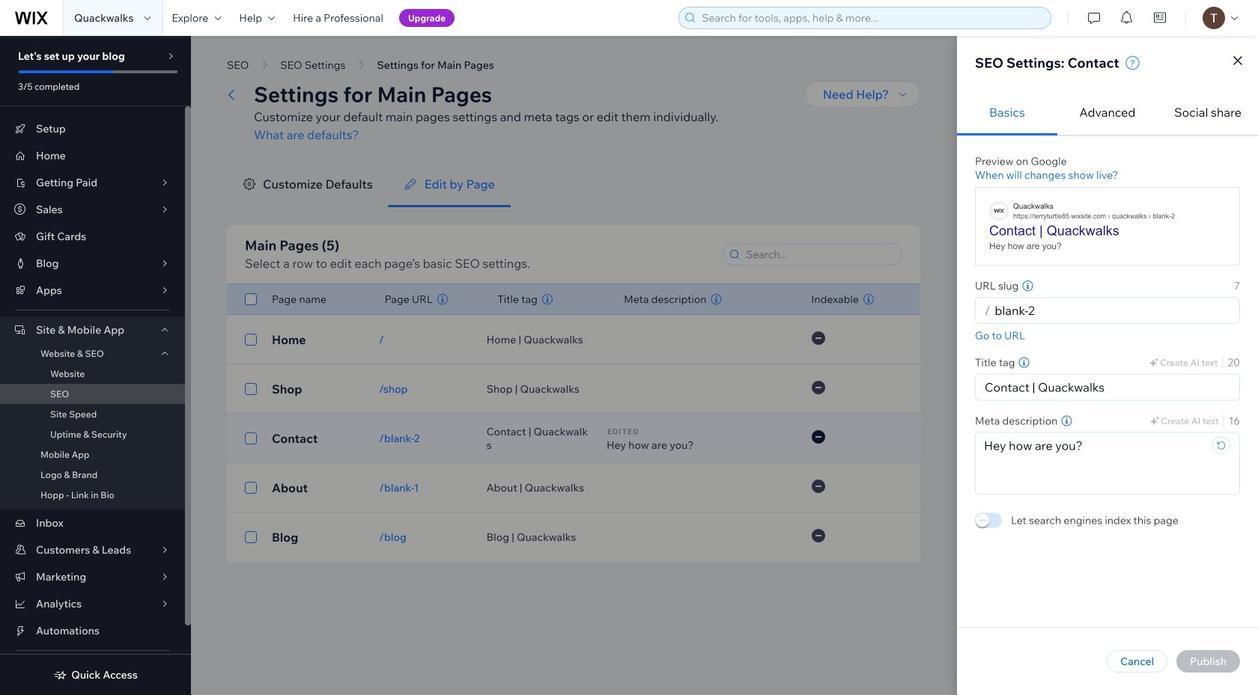 Task type: vqa. For each thing, say whether or not it's contained in the screenshot.
checkbox
yes



Task type: describe. For each thing, give the bounding box(es) containing it.
Search engines may show a different title field
[[981, 375, 1235, 400]]

1 vertical spatial tab list
[[227, 162, 921, 208]]

Search engines may show a different description text field
[[975, 433, 1241, 496]]

0 vertical spatial tab list
[[957, 90, 1258, 136]]

Search for tools, apps, help & more... field
[[698, 7, 1047, 28]]

Add the last part of the URL field
[[991, 298, 1235, 324]]



Task type: locate. For each thing, give the bounding box(es) containing it.
1 horizontal spatial tab list
[[957, 90, 1258, 136]]

None checkbox
[[245, 291, 257, 309], [245, 430, 257, 448], [245, 479, 257, 497], [245, 529, 257, 547], [245, 291, 257, 309], [245, 430, 257, 448], [245, 479, 257, 497], [245, 529, 257, 547]]

sidebar element
[[0, 36, 191, 696]]

tab list
[[957, 90, 1258, 136], [227, 162, 921, 208]]

0 horizontal spatial tab list
[[227, 162, 921, 208]]

None checkbox
[[245, 331, 257, 349], [245, 381, 257, 399], [245, 331, 257, 349], [245, 381, 257, 399]]

Search... field
[[742, 244, 897, 265]]



